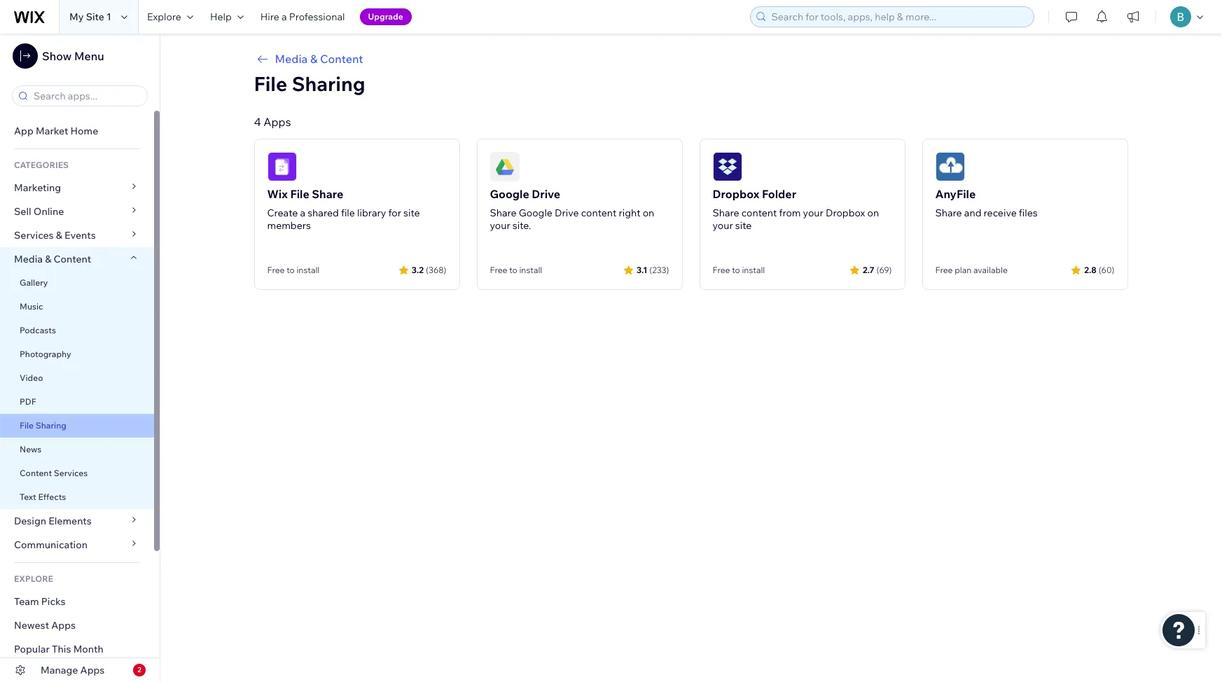 Task type: locate. For each thing, give the bounding box(es) containing it.
2.7 (69)
[[863, 265, 892, 275]]

anyfile
[[936, 187, 976, 201]]

3 free from the left
[[713, 265, 730, 275]]

2 free from the left
[[490, 265, 508, 275]]

1 horizontal spatial content
[[54, 253, 91, 266]]

1 free from the left
[[267, 265, 285, 275]]

apps right the 4
[[264, 115, 291, 129]]

media
[[275, 52, 308, 66], [14, 253, 43, 266]]

1 horizontal spatial free to install
[[490, 265, 543, 275]]

on right right
[[643, 207, 655, 219]]

my
[[69, 11, 84, 23]]

content down the news
[[20, 468, 52, 479]]

0 horizontal spatial content
[[20, 468, 52, 479]]

1 vertical spatial google
[[519, 207, 553, 219]]

media & content down 'services & events'
[[14, 253, 91, 266]]

video
[[20, 373, 43, 383]]

marketing link
[[0, 176, 154, 200]]

1 horizontal spatial on
[[868, 207, 879, 219]]

site
[[404, 207, 420, 219], [736, 219, 752, 232]]

content services link
[[0, 462, 154, 486]]

install for folder
[[742, 265, 765, 275]]

google
[[490, 187, 530, 201], [519, 207, 553, 219]]

0 horizontal spatial site
[[404, 207, 420, 219]]

4 free from the left
[[936, 265, 953, 275]]

media inside sidebar element
[[14, 253, 43, 266]]

sharing inside sidebar element
[[36, 420, 67, 431]]

1 horizontal spatial apps
[[80, 664, 105, 677]]

media & content link
[[254, 50, 1128, 67], [0, 247, 154, 271]]

newest apps link
[[0, 614, 154, 638]]

file up 4 apps
[[254, 71, 288, 96]]

2 vertical spatial &
[[45, 253, 51, 266]]

newest apps
[[14, 619, 76, 632]]

your left site.
[[490, 219, 511, 232]]

events
[[65, 229, 96, 242]]

design
[[14, 515, 46, 528]]

menu
[[74, 49, 104, 63]]

0 vertical spatial a
[[282, 11, 287, 23]]

0 horizontal spatial to
[[287, 265, 295, 275]]

1 vertical spatial media & content
[[14, 253, 91, 266]]

free for wix file share
[[267, 265, 285, 275]]

3 free to install from the left
[[713, 265, 765, 275]]

explore
[[147, 11, 181, 23]]

content
[[581, 207, 617, 219], [742, 207, 777, 219]]

0 vertical spatial &
[[310, 52, 318, 66]]

share inside dropbox folder share content from your dropbox on your site
[[713, 207, 740, 219]]

share for google drive
[[490, 207, 517, 219]]

3 to from the left
[[732, 265, 740, 275]]

1 horizontal spatial &
[[56, 229, 62, 242]]

0 horizontal spatial free to install
[[267, 265, 320, 275]]

help
[[210, 11, 232, 23]]

1 install from the left
[[297, 265, 320, 275]]

1 vertical spatial media
[[14, 253, 43, 266]]

for
[[389, 207, 401, 219]]

app market home
[[14, 125, 98, 137]]

plan
[[955, 265, 972, 275]]

content up gallery link at the top
[[54, 253, 91, 266]]

1 horizontal spatial install
[[519, 265, 543, 275]]

on up 2.7 (69)
[[868, 207, 879, 219]]

content down folder
[[742, 207, 777, 219]]

file sharing
[[254, 71, 365, 96], [20, 420, 67, 431]]

dropbox
[[713, 187, 760, 201], [826, 207, 866, 219]]

free right (233)
[[713, 265, 730, 275]]

0 vertical spatial google
[[490, 187, 530, 201]]

picks
[[41, 596, 66, 608]]

share inside anyfile share and receive files
[[936, 207, 963, 219]]

0 horizontal spatial on
[[643, 207, 655, 219]]

1 vertical spatial dropbox
[[826, 207, 866, 219]]

apps for newest apps
[[51, 619, 76, 632]]

0 horizontal spatial media & content
[[14, 253, 91, 266]]

help button
[[202, 0, 252, 34]]

apps for manage apps
[[80, 664, 105, 677]]

services
[[14, 229, 54, 242], [54, 468, 88, 479]]

0 vertical spatial file
[[254, 71, 288, 96]]

1 vertical spatial content
[[54, 253, 91, 266]]

market
[[36, 125, 68, 137]]

sharing up the news
[[36, 420, 67, 431]]

your inside google drive share google drive content right on your site.
[[490, 219, 511, 232]]

pdf
[[20, 397, 36, 407]]

0 horizontal spatial apps
[[51, 619, 76, 632]]

services down sell online
[[14, 229, 54, 242]]

share inside "wix file share create a shared file library for site members"
[[312, 187, 344, 201]]

share down dropbox folder logo
[[713, 207, 740, 219]]

services down the news link
[[54, 468, 88, 479]]

on
[[643, 207, 655, 219], [868, 207, 879, 219]]

dropbox right from
[[826, 207, 866, 219]]

on inside dropbox folder share content from your dropbox on your site
[[868, 207, 879, 219]]

2 on from the left
[[868, 207, 879, 219]]

0 horizontal spatial &
[[45, 253, 51, 266]]

media & content down professional
[[275, 52, 363, 66]]

0 horizontal spatial file
[[20, 420, 34, 431]]

free to install for google
[[490, 265, 543, 275]]

anyfile share and receive files
[[936, 187, 1038, 219]]

1 horizontal spatial file sharing
[[254, 71, 365, 96]]

1 horizontal spatial content
[[742, 207, 777, 219]]

text effects link
[[0, 486, 154, 509]]

& down 'services & events'
[[45, 253, 51, 266]]

1 on from the left
[[643, 207, 655, 219]]

1 horizontal spatial media & content link
[[254, 50, 1128, 67]]

right
[[619, 207, 641, 219]]

4 apps
[[254, 115, 291, 129]]

install for drive
[[519, 265, 543, 275]]

1 horizontal spatial site
[[736, 219, 752, 232]]

install
[[297, 265, 320, 275], [519, 265, 543, 275], [742, 265, 765, 275]]

1 vertical spatial media & content link
[[0, 247, 154, 271]]

2 to from the left
[[510, 265, 518, 275]]

& down professional
[[310, 52, 318, 66]]

to
[[287, 265, 295, 275], [510, 265, 518, 275], [732, 265, 740, 275]]

2 horizontal spatial free to install
[[713, 265, 765, 275]]

dropbox down dropbox folder logo
[[713, 187, 760, 201]]

install for file
[[297, 265, 320, 275]]

content left right
[[581, 207, 617, 219]]

site.
[[513, 219, 531, 232]]

free to install
[[267, 265, 320, 275], [490, 265, 543, 275], [713, 265, 765, 275]]

a right hire
[[282, 11, 287, 23]]

0 horizontal spatial dropbox
[[713, 187, 760, 201]]

on for drive
[[643, 207, 655, 219]]

share for dropbox folder
[[713, 207, 740, 219]]

site inside "wix file share create a shared file library for site members"
[[404, 207, 420, 219]]

file inside sidebar element
[[20, 420, 34, 431]]

media down hire a professional "link"
[[275, 52, 308, 66]]

apps up the this
[[51, 619, 76, 632]]

2 horizontal spatial file
[[290, 187, 310, 201]]

1 to from the left
[[287, 265, 295, 275]]

sharing
[[292, 71, 365, 96], [36, 420, 67, 431]]

0 vertical spatial content
[[320, 52, 363, 66]]

0 vertical spatial file sharing
[[254, 71, 365, 96]]

1 horizontal spatial media & content
[[275, 52, 363, 66]]

2 vertical spatial apps
[[80, 664, 105, 677]]

1 vertical spatial a
[[300, 207, 306, 219]]

2 horizontal spatial to
[[732, 265, 740, 275]]

1 horizontal spatial a
[[300, 207, 306, 219]]

news
[[20, 444, 42, 455]]

drive
[[532, 187, 561, 201], [555, 207, 579, 219]]

0 vertical spatial dropbox
[[713, 187, 760, 201]]

sharing down professional
[[292, 71, 365, 96]]

free down members
[[267, 265, 285, 275]]

site left from
[[736, 219, 752, 232]]

0 horizontal spatial install
[[297, 265, 320, 275]]

0 horizontal spatial content
[[581, 207, 617, 219]]

0 vertical spatial apps
[[264, 115, 291, 129]]

share inside google drive share google drive content right on your site.
[[490, 207, 517, 219]]

your right from
[[803, 207, 824, 219]]

free to install for dropbox
[[713, 265, 765, 275]]

file down "pdf" at left
[[20, 420, 34, 431]]

home
[[70, 125, 98, 137]]

0 vertical spatial media
[[275, 52, 308, 66]]

media up gallery
[[14, 253, 43, 266]]

share
[[312, 187, 344, 201], [490, 207, 517, 219], [713, 207, 740, 219], [936, 207, 963, 219]]

1 horizontal spatial media
[[275, 52, 308, 66]]

1 horizontal spatial to
[[510, 265, 518, 275]]

1 vertical spatial sharing
[[36, 420, 67, 431]]

your down dropbox folder logo
[[713, 219, 733, 232]]

1 content from the left
[[581, 207, 617, 219]]

1 vertical spatial file sharing
[[20, 420, 67, 431]]

on inside google drive share google drive content right on your site.
[[643, 207, 655, 219]]

apps down the month
[[80, 664, 105, 677]]

receive
[[984, 207, 1017, 219]]

to for dropbox
[[732, 265, 740, 275]]

file right wix
[[290, 187, 310, 201]]

a right create
[[300, 207, 306, 219]]

2 vertical spatial file
[[20, 420, 34, 431]]

content
[[320, 52, 363, 66], [54, 253, 91, 266], [20, 468, 52, 479]]

app market home link
[[0, 119, 154, 143]]

library
[[357, 207, 386, 219]]

team
[[14, 596, 39, 608]]

1 horizontal spatial file
[[254, 71, 288, 96]]

file sharing link
[[0, 414, 154, 438]]

0 horizontal spatial media & content link
[[0, 247, 154, 271]]

1 free to install from the left
[[267, 265, 320, 275]]

0 horizontal spatial your
[[490, 219, 511, 232]]

1 vertical spatial &
[[56, 229, 62, 242]]

file sharing up the news
[[20, 420, 67, 431]]

1 horizontal spatial your
[[713, 219, 733, 232]]

file sharing up 4 apps
[[254, 71, 365, 96]]

share up shared
[[312, 187, 344, 201]]

2 horizontal spatial install
[[742, 265, 765, 275]]

1 vertical spatial apps
[[51, 619, 76, 632]]

media & content inside sidebar element
[[14, 253, 91, 266]]

share down google drive logo
[[490, 207, 517, 219]]

dropbox folder logo image
[[713, 152, 742, 181]]

free right (368) at left top
[[490, 265, 508, 275]]

2 install from the left
[[519, 265, 543, 275]]

& left events
[[56, 229, 62, 242]]

site inside dropbox folder share content from your dropbox on your site
[[736, 219, 752, 232]]

free left plan
[[936, 265, 953, 275]]

file sharing inside sidebar element
[[20, 420, 67, 431]]

1 vertical spatial drive
[[555, 207, 579, 219]]

0 horizontal spatial a
[[282, 11, 287, 23]]

2 free to install from the left
[[490, 265, 543, 275]]

upgrade button
[[360, 8, 412, 25]]

free
[[267, 265, 285, 275], [490, 265, 508, 275], [713, 265, 730, 275], [936, 265, 953, 275]]

sell online link
[[0, 200, 154, 224]]

0 horizontal spatial sharing
[[36, 420, 67, 431]]

2 vertical spatial content
[[20, 468, 52, 479]]

your
[[803, 207, 824, 219], [490, 219, 511, 232], [713, 219, 733, 232]]

3 install from the left
[[742, 265, 765, 275]]

0 horizontal spatial file sharing
[[20, 420, 67, 431]]

1 vertical spatial file
[[290, 187, 310, 201]]

2.8 (60)
[[1085, 265, 1115, 275]]

0 vertical spatial sharing
[[292, 71, 365, 96]]

share down anyfile
[[936, 207, 963, 219]]

this
[[52, 643, 71, 656]]

content down professional
[[320, 52, 363, 66]]

2 content from the left
[[742, 207, 777, 219]]

on for folder
[[868, 207, 879, 219]]

popular this month link
[[0, 638, 154, 661]]

site right for on the left
[[404, 207, 420, 219]]

sell
[[14, 205, 31, 218]]

text effects
[[20, 492, 66, 502]]

2 horizontal spatial apps
[[264, 115, 291, 129]]

a
[[282, 11, 287, 23], [300, 207, 306, 219]]

free for anyfile
[[936, 265, 953, 275]]

0 horizontal spatial media
[[14, 253, 43, 266]]

google drive logo image
[[490, 152, 520, 181]]

2.7
[[863, 265, 875, 275]]

popular
[[14, 643, 50, 656]]



Task type: describe. For each thing, give the bounding box(es) containing it.
team picks
[[14, 596, 66, 608]]

hire
[[260, 11, 279, 23]]

site for dropbox folder
[[736, 219, 752, 232]]

manage apps
[[41, 664, 105, 677]]

3.1
[[637, 265, 648, 275]]

gallery
[[20, 277, 48, 288]]

app
[[14, 125, 34, 137]]

2 horizontal spatial your
[[803, 207, 824, 219]]

content inside google drive share google drive content right on your site.
[[581, 207, 617, 219]]

show menu button
[[13, 43, 104, 69]]

a inside "wix file share create a shared file library for site members"
[[300, 207, 306, 219]]

podcasts link
[[0, 319, 154, 343]]

(233)
[[650, 265, 670, 275]]

file
[[341, 207, 355, 219]]

news link
[[0, 438, 154, 462]]

0 vertical spatial services
[[14, 229, 54, 242]]

files
[[1019, 207, 1038, 219]]

podcasts
[[20, 325, 56, 336]]

anyfile logo image
[[936, 152, 965, 181]]

0 vertical spatial drive
[[532, 187, 561, 201]]

pdf link
[[0, 390, 154, 414]]

upgrade
[[368, 11, 403, 22]]

1
[[107, 11, 111, 23]]

free for dropbox folder
[[713, 265, 730, 275]]

show
[[42, 49, 72, 63]]

text
[[20, 492, 36, 502]]

professional
[[289, 11, 345, 23]]

1 horizontal spatial dropbox
[[826, 207, 866, 219]]

communication link
[[0, 533, 154, 557]]

Search apps... field
[[29, 86, 143, 106]]

team picks link
[[0, 590, 154, 614]]

video link
[[0, 366, 154, 390]]

3.2
[[412, 265, 424, 275]]

2 horizontal spatial &
[[310, 52, 318, 66]]

wix file share create a shared file library for site members
[[267, 187, 420, 232]]

members
[[267, 219, 311, 232]]

1 horizontal spatial sharing
[[292, 71, 365, 96]]

wix
[[267, 187, 288, 201]]

share for wix file share
[[312, 187, 344, 201]]

4
[[254, 115, 261, 129]]

to for wix
[[287, 265, 295, 275]]

site for wix file share
[[404, 207, 420, 219]]

and
[[965, 207, 982, 219]]

my site 1
[[69, 11, 111, 23]]

free for google drive
[[490, 265, 508, 275]]

sidebar element
[[0, 34, 160, 682]]

wix file share logo image
[[267, 152, 297, 181]]

site
[[86, 11, 104, 23]]

from
[[780, 207, 801, 219]]

manage
[[41, 664, 78, 677]]

hire a professional link
[[252, 0, 354, 34]]

3.2 (368)
[[412, 265, 447, 275]]

sell online
[[14, 205, 64, 218]]

1 vertical spatial services
[[54, 468, 88, 479]]

file inside "wix file share create a shared file library for site members"
[[290, 187, 310, 201]]

music
[[20, 301, 43, 312]]

Search for tools, apps, help & more... field
[[768, 7, 1030, 27]]

(368)
[[426, 265, 447, 275]]

to for google
[[510, 265, 518, 275]]

effects
[[38, 492, 66, 502]]

month
[[73, 643, 104, 656]]

free plan available
[[936, 265, 1008, 275]]

folder
[[762, 187, 797, 201]]

communication
[[14, 539, 90, 551]]

& for services & events link
[[56, 229, 62, 242]]

your for dropbox folder
[[713, 219, 733, 232]]

services & events link
[[0, 224, 154, 247]]

create
[[267, 207, 298, 219]]

content inside dropbox folder share content from your dropbox on your site
[[742, 207, 777, 219]]

dropbox folder share content from your dropbox on your site
[[713, 187, 879, 232]]

(60)
[[1099, 265, 1115, 275]]

hire a professional
[[260, 11, 345, 23]]

a inside "link"
[[282, 11, 287, 23]]

show menu
[[42, 49, 104, 63]]

2.8
[[1085, 265, 1097, 275]]

2
[[137, 666, 141, 675]]

2 horizontal spatial content
[[320, 52, 363, 66]]

photography link
[[0, 343, 154, 366]]

online
[[33, 205, 64, 218]]

music link
[[0, 295, 154, 319]]

0 vertical spatial media & content link
[[254, 50, 1128, 67]]

marketing
[[14, 181, 61, 194]]

content inside content services link
[[20, 468, 52, 479]]

(69)
[[877, 265, 892, 275]]

elements
[[48, 515, 92, 528]]

& for the bottommost media & content link
[[45, 253, 51, 266]]

design elements link
[[0, 509, 154, 533]]

free to install for wix
[[267, 265, 320, 275]]

your for google drive
[[490, 219, 511, 232]]

3.1 (233)
[[637, 265, 670, 275]]

categories
[[14, 160, 69, 170]]

photography
[[20, 349, 71, 359]]

content services
[[20, 468, 88, 479]]

google drive share google drive content right on your site.
[[490, 187, 655, 232]]

apps for 4 apps
[[264, 115, 291, 129]]

popular this month
[[14, 643, 104, 656]]

explore
[[14, 574, 53, 584]]

0 vertical spatial media & content
[[275, 52, 363, 66]]

available
[[974, 265, 1008, 275]]

services & events
[[14, 229, 96, 242]]

newest
[[14, 619, 49, 632]]



Task type: vqa. For each thing, say whether or not it's contained in the screenshot.
3rd Jeremy
no



